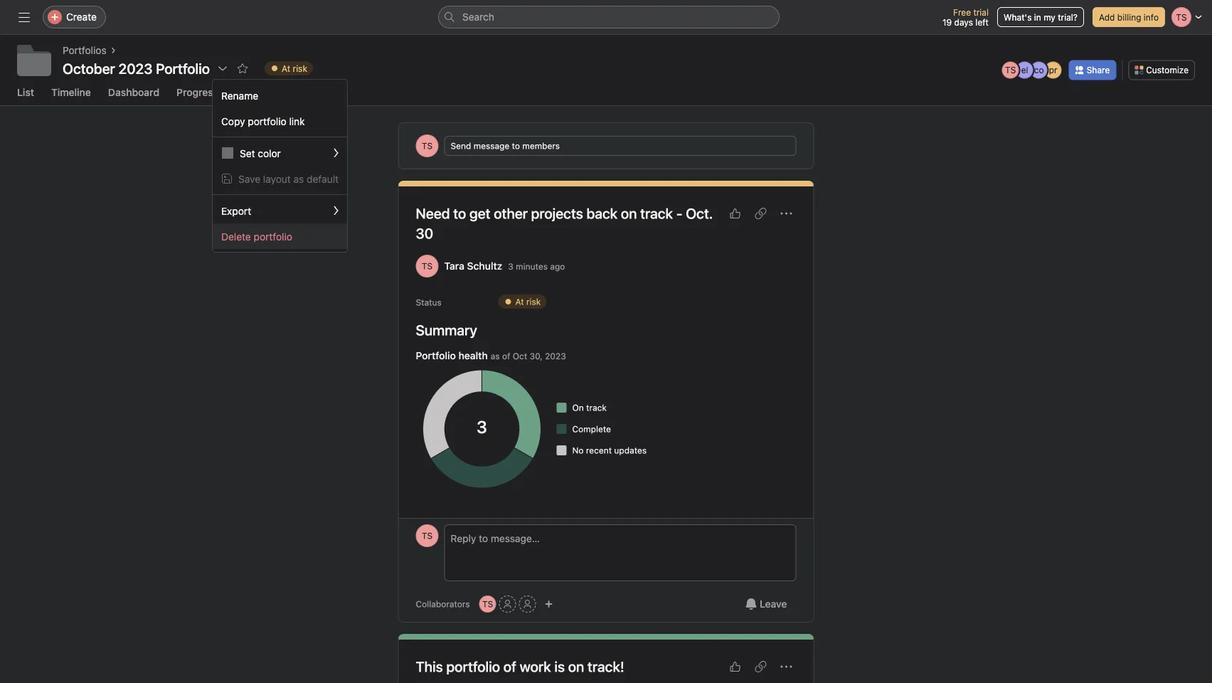 Task type: describe. For each thing, give the bounding box(es) containing it.
more actions image
[[781, 208, 793, 219]]

portfolio for this
[[447, 658, 500, 675]]

leave button
[[737, 591, 797, 617]]

projects
[[531, 205, 583, 222]]

dashboard link
[[108, 86, 160, 105]]

free trial 19 days left
[[943, 7, 989, 27]]

1 vertical spatial on
[[568, 658, 585, 675]]

portfolio for delete
[[254, 230, 292, 242]]

on track
[[573, 403, 607, 413]]

other
[[494, 205, 528, 222]]

link
[[289, 115, 305, 127]]

of for work
[[504, 658, 517, 675]]

get
[[470, 205, 491, 222]]

set color link
[[213, 140, 347, 166]]

ago
[[550, 261, 565, 271]]

copy
[[221, 115, 245, 127]]

back
[[587, 205, 618, 222]]

on inside 'need to get other projects back on track - oct. 30'
[[621, 205, 637, 222]]

work
[[520, 658, 551, 675]]

tara schultz 3 minutes ago
[[444, 260, 565, 272]]

risk inside dropdown button
[[293, 63, 307, 73]]

delete portfolio
[[221, 230, 292, 242]]

search list box
[[438, 6, 780, 28]]

layout
[[263, 173, 291, 185]]

30
[[416, 225, 434, 241]]

1 horizontal spatial risk
[[527, 297, 541, 307]]

of for oct
[[502, 351, 511, 361]]

what's in my trial?
[[1004, 12, 1078, 22]]

need
[[416, 205, 450, 222]]

recent
[[586, 445, 612, 455]]

ts right collaborators
[[483, 599, 493, 609]]

minutes
[[516, 261, 548, 271]]

tara schultz link
[[444, 260, 503, 272]]

3
[[508, 261, 514, 271]]

ts left "tara"
[[422, 261, 433, 271]]

ts left send at left
[[422, 141, 433, 151]]

free
[[954, 7, 972, 17]]

track!
[[588, 658, 625, 675]]

save layout as default link
[[213, 166, 347, 191]]

portfolio health
[[416, 350, 488, 361]]

complete
[[573, 424, 611, 434]]

to inside 'need to get other projects back on track - oct. 30'
[[454, 205, 466, 222]]

to inside the send message to members button
[[512, 141, 520, 151]]

-
[[677, 205, 683, 222]]

send message to members
[[451, 141, 560, 151]]

rename
[[221, 90, 258, 101]]

need to get other projects back on track - oct. 30
[[416, 205, 713, 241]]

19
[[943, 17, 952, 27]]

portfolio for copy
[[248, 115, 287, 127]]

october
[[63, 60, 115, 77]]

1 horizontal spatial at risk
[[516, 297, 541, 307]]

members
[[523, 141, 560, 151]]

search button
[[438, 6, 780, 28]]

timeline
[[51, 86, 91, 98]]

progress
[[177, 86, 219, 98]]

portfolio health as of oct 30, 2023
[[416, 350, 566, 361]]

add billing info button
[[1093, 7, 1166, 27]]

more actions image
[[781, 661, 793, 672]]

no
[[573, 445, 584, 455]]

share button
[[1070, 60, 1117, 80]]

my
[[1044, 12, 1056, 22]]

status
[[416, 297, 442, 307]]

oct
[[513, 351, 528, 361]]

leave
[[760, 598, 788, 610]]

on
[[573, 403, 584, 413]]

create
[[66, 11, 97, 23]]

summary
[[416, 322, 478, 338]]

rename link
[[213, 83, 347, 108]]

customize
[[1147, 65, 1189, 75]]

at risk button
[[258, 58, 320, 78]]

portfolios
[[63, 44, 107, 56]]

save layout as default
[[238, 173, 339, 185]]

set color
[[240, 147, 281, 159]]

left
[[976, 17, 989, 27]]

0 likes. click to like this task image for need to get other projects back on track - oct. 30
[[730, 208, 741, 219]]

1 vertical spatial at
[[516, 297, 524, 307]]

share
[[1087, 65, 1110, 75]]

trial?
[[1059, 12, 1078, 22]]

2023
[[545, 351, 566, 361]]

timeline link
[[51, 86, 91, 105]]

2023 portfolio
[[118, 60, 210, 77]]



Task type: vqa. For each thing, say whether or not it's contained in the screenshot.
3rd Task name text box from the top of the page
no



Task type: locate. For each thing, give the bounding box(es) containing it.
send message to members button
[[444, 136, 797, 156]]

at risk up rename link
[[282, 63, 307, 73]]

risk up messages
[[293, 63, 307, 73]]

copy link image left more actions icon
[[756, 208, 767, 219]]

at up rename link
[[282, 63, 291, 73]]

0 vertical spatial copy link image
[[756, 208, 767, 219]]

0 horizontal spatial as
[[294, 173, 304, 185]]

0 likes. click to like this task image left more actions image
[[730, 661, 741, 672]]

1 vertical spatial of
[[504, 658, 517, 675]]

portfolios link
[[63, 43, 107, 58]]

1 horizontal spatial on
[[621, 205, 637, 222]]

0 vertical spatial of
[[502, 351, 511, 361]]

portfolio down export link at the left
[[254, 230, 292, 242]]

risk
[[293, 63, 307, 73], [527, 297, 541, 307]]

days
[[955, 17, 974, 27]]

send
[[451, 141, 471, 151]]

ts up collaborators
[[422, 531, 433, 541]]

progress link
[[177, 86, 219, 105]]

ts button right collaborators
[[479, 596, 497, 613]]

1 horizontal spatial ts button
[[479, 596, 497, 613]]

expand sidebar image
[[19, 11, 30, 23]]

0 vertical spatial 0 likes. click to like this task image
[[730, 208, 741, 219]]

1 copy link image from the top
[[756, 208, 767, 219]]

of
[[502, 351, 511, 361], [504, 658, 517, 675]]

save
[[238, 173, 261, 185]]

add
[[1100, 12, 1116, 22]]

at risk inside dropdown button
[[282, 63, 307, 73]]

1 horizontal spatial at
[[516, 297, 524, 307]]

at
[[282, 63, 291, 73], [516, 297, 524, 307]]

copy link image for need to get other projects back on track - oct. 30
[[756, 208, 767, 219]]

updates
[[615, 445, 647, 455]]

track inside 'need to get other projects back on track - oct. 30'
[[641, 205, 673, 222]]

to
[[512, 141, 520, 151], [454, 205, 466, 222]]

is
[[555, 658, 565, 675]]

0 horizontal spatial track
[[587, 403, 607, 413]]

in
[[1035, 12, 1042, 22]]

copy portfolio link
[[221, 115, 305, 127]]

1 vertical spatial track
[[587, 403, 607, 413]]

1 vertical spatial portfolio
[[254, 230, 292, 242]]

0 horizontal spatial on
[[568, 658, 585, 675]]

1 vertical spatial ts button
[[479, 596, 497, 613]]

as right layout
[[294, 173, 304, 185]]

oct.
[[686, 205, 713, 222]]

portfolio right this
[[447, 658, 500, 675]]

0 likes. click to like this task image
[[730, 208, 741, 219], [730, 661, 741, 672]]

portfolio down workload link
[[248, 115, 287, 127]]

0 vertical spatial at risk
[[282, 63, 307, 73]]

el
[[1022, 65, 1029, 75]]

at risk down "minutes" on the top left of page
[[516, 297, 541, 307]]

this portfolio of work is on track!
[[416, 658, 625, 675]]

2 0 likes. click to like this task image from the top
[[730, 661, 741, 672]]

list link
[[17, 86, 34, 105]]

0 vertical spatial on
[[621, 205, 637, 222]]

dashboard
[[108, 86, 160, 98]]

ts button
[[416, 524, 439, 547], [479, 596, 497, 613]]

workload
[[236, 86, 280, 98]]

pr
[[1050, 65, 1058, 75]]

track left -
[[641, 205, 673, 222]]

this portfolio of work is on track! link
[[416, 658, 625, 675]]

on right back
[[621, 205, 637, 222]]

1 vertical spatial to
[[454, 205, 466, 222]]

copy portfolio link link
[[213, 108, 347, 134]]

risk down "minutes" on the top left of page
[[527, 297, 541, 307]]

0 horizontal spatial to
[[454, 205, 466, 222]]

of inside portfolio health as of oct 30, 2023
[[502, 351, 511, 361]]

this
[[416, 658, 443, 675]]

1 vertical spatial risk
[[527, 297, 541, 307]]

ts left el
[[1006, 65, 1017, 75]]

copy link image for this portfolio of work is on track!
[[756, 661, 767, 672]]

co
[[1035, 65, 1045, 75]]

1 vertical spatial 0 likes. click to like this task image
[[730, 661, 741, 672]]

what's
[[1004, 12, 1032, 22]]

track
[[641, 205, 673, 222], [587, 403, 607, 413]]

at risk
[[282, 63, 307, 73], [516, 297, 541, 307]]

as inside portfolio health as of oct 30, 2023
[[491, 351, 500, 361]]

0 vertical spatial track
[[641, 205, 673, 222]]

1 0 likes. click to like this task image from the top
[[730, 208, 741, 219]]

add billing info
[[1100, 12, 1159, 22]]

messages
[[297, 86, 345, 98]]

0 vertical spatial risk
[[293, 63, 307, 73]]

default
[[307, 173, 339, 185]]

to right message
[[512, 141, 520, 151]]

search
[[463, 11, 495, 23]]

of left work
[[504, 658, 517, 675]]

create button
[[43, 6, 106, 28]]

ts button up collaborators
[[416, 524, 439, 547]]

add to starred image
[[237, 63, 248, 74]]

trial
[[974, 7, 989, 17]]

0 horizontal spatial ts button
[[416, 524, 439, 547]]

0 likes. click to like this task image right oct.
[[730, 208, 741, 219]]

1 horizontal spatial as
[[491, 351, 500, 361]]

30,
[[530, 351, 543, 361]]

0 vertical spatial at
[[282, 63, 291, 73]]

1 vertical spatial at risk
[[516, 297, 541, 307]]

october 2023 portfolio
[[63, 60, 210, 77]]

billing
[[1118, 12, 1142, 22]]

collaborators
[[416, 599, 470, 609]]

list
[[17, 86, 34, 98]]

0 vertical spatial portfolio
[[248, 115, 287, 127]]

info
[[1144, 12, 1159, 22]]

1 vertical spatial as
[[491, 351, 500, 361]]

at inside dropdown button
[[282, 63, 291, 73]]

no recent updates
[[573, 445, 647, 455]]

0 horizontal spatial at risk
[[282, 63, 307, 73]]

tara
[[444, 260, 465, 272]]

portfolio
[[248, 115, 287, 127], [254, 230, 292, 242], [447, 658, 500, 675]]

copy link image left more actions image
[[756, 661, 767, 672]]

to left get
[[454, 205, 466, 222]]

color
[[258, 147, 281, 159]]

workload link
[[236, 86, 280, 105]]

2 copy link image from the top
[[756, 661, 767, 672]]

0 vertical spatial as
[[294, 173, 304, 185]]

0 horizontal spatial at
[[282, 63, 291, 73]]

0 horizontal spatial risk
[[293, 63, 307, 73]]

1 vertical spatial copy link image
[[756, 661, 767, 672]]

0 likes. click to like this task image for this portfolio of work is on track!
[[730, 661, 741, 672]]

1 horizontal spatial track
[[641, 205, 673, 222]]

set
[[240, 147, 255, 159]]

track right on on the bottom left of page
[[587, 403, 607, 413]]

at down "minutes" on the top left of page
[[516, 297, 524, 307]]

as
[[294, 173, 304, 185], [491, 351, 500, 361]]

show options image
[[217, 63, 229, 74]]

as left the oct
[[491, 351, 500, 361]]

need to get other projects back on track - oct. 30 link
[[416, 205, 713, 241]]

export link
[[213, 198, 347, 223]]

what's in my trial? button
[[998, 7, 1085, 27]]

copy link image
[[756, 208, 767, 219], [756, 661, 767, 672]]

0 vertical spatial to
[[512, 141, 520, 151]]

1 horizontal spatial to
[[512, 141, 520, 151]]

add or remove collaborators image
[[545, 600, 553, 608]]

0 vertical spatial ts button
[[416, 524, 439, 547]]

2 vertical spatial portfolio
[[447, 658, 500, 675]]

delete
[[221, 230, 251, 242]]

on right is
[[568, 658, 585, 675]]

message
[[474, 141, 510, 151]]

of left the oct
[[502, 351, 511, 361]]

customize button
[[1129, 60, 1196, 80]]

delete portfolio link
[[213, 223, 347, 249]]

export
[[221, 205, 251, 217]]



